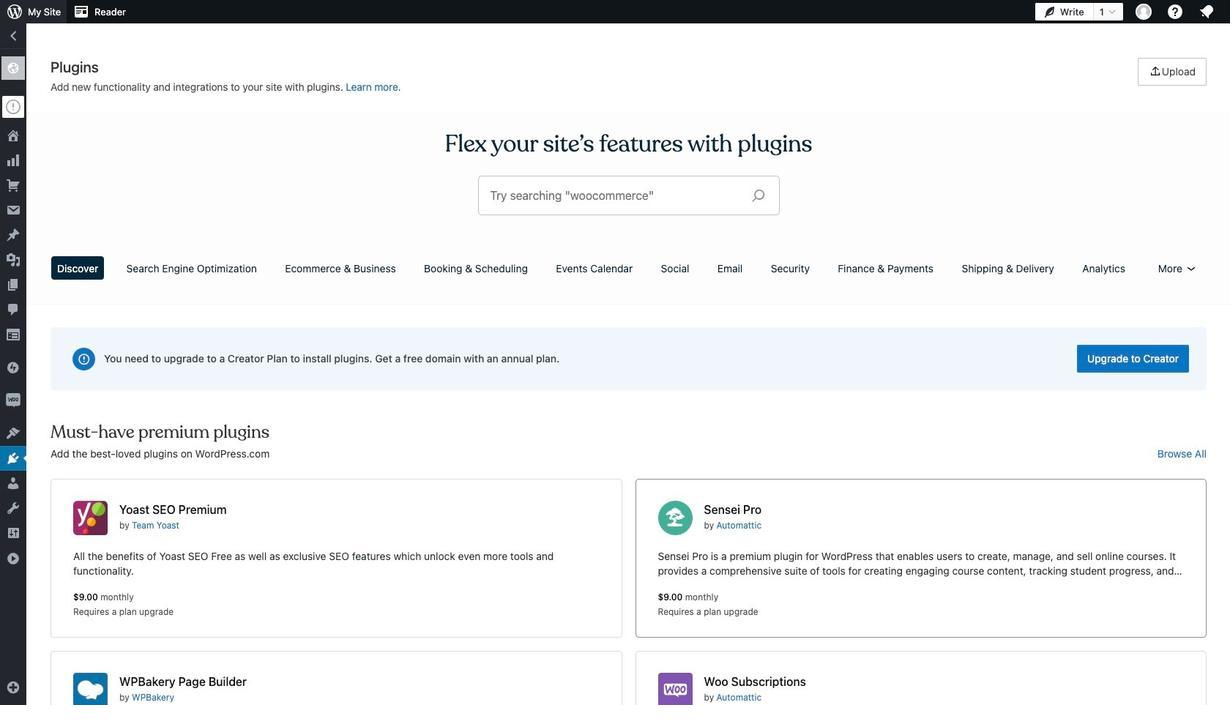 Task type: vqa. For each thing, say whether or not it's contained in the screenshot.
4th LIST ITEM
no



Task type: describe. For each thing, give the bounding box(es) containing it.
my profile image
[[1136, 4, 1152, 20]]

Search search field
[[490, 176, 740, 215]]



Task type: locate. For each thing, give the bounding box(es) containing it.
help image
[[1166, 3, 1184, 21]]

img image
[[6, 360, 21, 375], [6, 393, 21, 408]]

open search image
[[740, 185, 777, 206]]

2 img image from the top
[[6, 393, 21, 408]]

0 vertical spatial img image
[[6, 360, 21, 375]]

1 img image from the top
[[6, 360, 21, 375]]

plugin icon image
[[73, 501, 108, 535], [658, 501, 692, 535], [73, 673, 108, 705], [658, 673, 692, 705]]

None search field
[[479, 176, 779, 215]]

manage your notifications image
[[1198, 3, 1216, 21]]

main content
[[45, 58, 1212, 705]]

1 vertical spatial img image
[[6, 393, 21, 408]]



